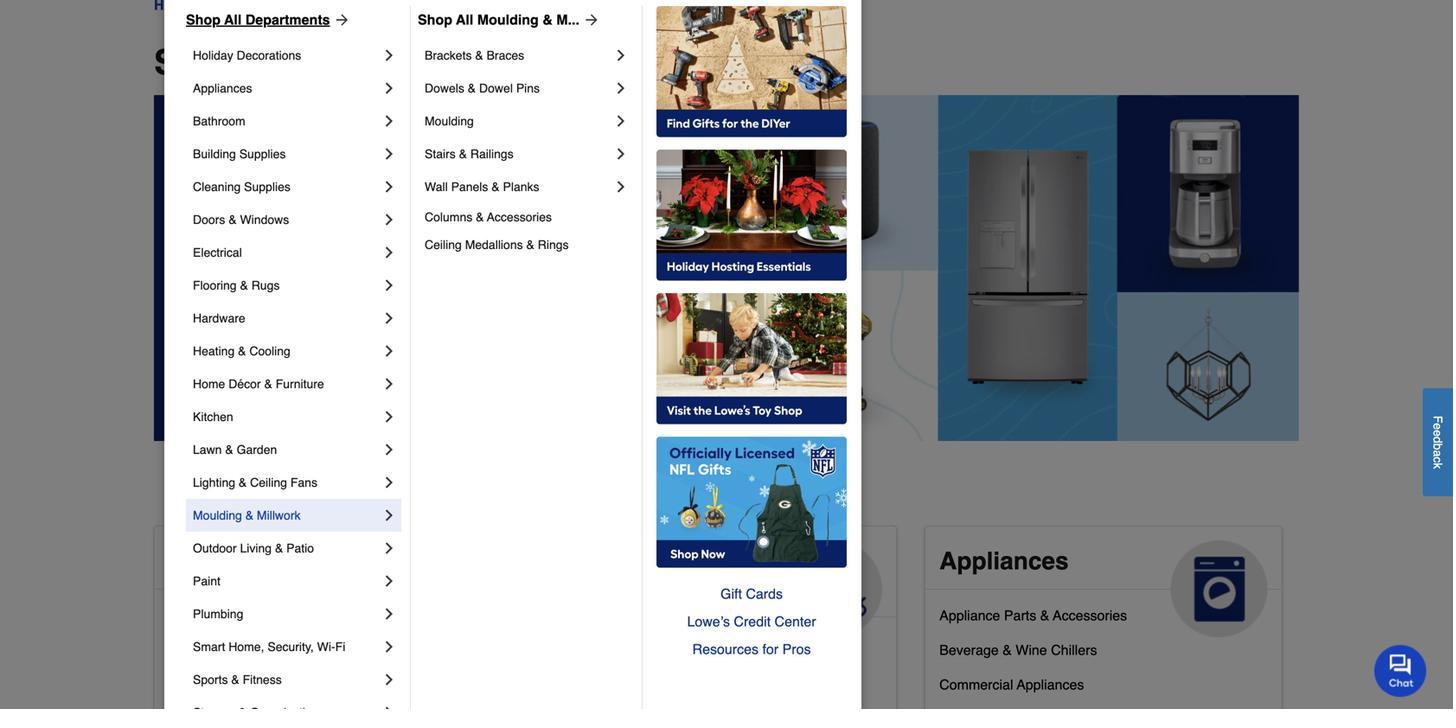 Task type: locate. For each thing, give the bounding box(es) containing it.
beverage & wine chillers
[[939, 642, 1097, 658]]

bedroom
[[239, 642, 295, 658]]

dowels & dowel pins link
[[425, 72, 612, 105]]

accessories up "ceiling medallions & rings" link
[[487, 210, 552, 224]]

arrow right image for shop all moulding & m...
[[579, 11, 600, 29]]

1 horizontal spatial ceiling
[[425, 238, 462, 252]]

furniture down heating & cooling link
[[276, 377, 324, 391]]

lawn
[[193, 443, 222, 457]]

& down wall panels & planks
[[476, 210, 484, 224]]

moulding & millwork
[[193, 509, 301, 522]]

& left wine at right bottom
[[1003, 642, 1012, 658]]

departments
[[245, 12, 330, 28], [303, 42, 514, 82]]

moulding for moulding & millwork
[[193, 509, 242, 522]]

arrow right image up shop all departments
[[330, 11, 351, 29]]

for
[[762, 641, 779, 657]]

appliances link up the chillers
[[926, 527, 1282, 637]]

0 vertical spatial departments
[[245, 12, 330, 28]]

appliances image
[[1171, 541, 1268, 637]]

all for moulding
[[456, 12, 473, 28]]

supplies up houses,
[[616, 635, 669, 651]]

chevron right image for smart home, security, wi-fi
[[381, 638, 398, 656]]

pet
[[666, 547, 703, 575], [554, 670, 575, 686]]

0 vertical spatial accessories
[[487, 210, 552, 224]]

0 vertical spatial pet
[[666, 547, 703, 575]]

sports & fitness link
[[193, 663, 381, 696]]

heating & cooling
[[193, 344, 290, 358]]

& right lawn
[[225, 443, 233, 457]]

shop for shop all moulding & m...
[[418, 12, 452, 28]]

1 vertical spatial ceiling
[[250, 476, 287, 490]]

1 vertical spatial departments
[[303, 42, 514, 82]]

accessible home image
[[400, 541, 497, 637]]

0 vertical spatial bathroom
[[193, 114, 245, 128]]

shop all departments
[[186, 12, 330, 28]]

0 horizontal spatial accessories
[[487, 210, 552, 224]]

&
[[543, 12, 553, 28], [475, 48, 483, 62], [468, 81, 476, 95], [459, 147, 467, 161], [492, 180, 500, 194], [476, 210, 484, 224], [229, 213, 237, 227], [526, 238, 534, 252], [240, 279, 248, 292], [238, 344, 246, 358], [264, 377, 272, 391], [225, 443, 233, 457], [239, 476, 247, 490], [245, 509, 253, 522], [275, 541, 283, 555], [642, 547, 659, 575], [1040, 608, 1049, 624], [1003, 642, 1012, 658], [673, 670, 682, 686], [231, 673, 239, 687], [275, 677, 284, 693]]

chevron right image for stairs & railings
[[612, 145, 630, 163]]

doors
[[193, 213, 225, 227]]

& right doors
[[229, 213, 237, 227]]

pet left beds,
[[554, 670, 575, 686]]

braces
[[487, 48, 524, 62]]

commercial appliances
[[939, 677, 1084, 693]]

arrow right image inside shop all moulding & m... link
[[579, 11, 600, 29]]

arrow right image inside the shop all departments link
[[330, 11, 351, 29]]

0 vertical spatial supplies
[[239, 147, 286, 161]]

0 vertical spatial ceiling
[[425, 238, 462, 252]]

bathroom up the smart home, security, wi-fi
[[239, 608, 299, 624]]

supplies inside building supplies link
[[239, 147, 286, 161]]

bathroom up building
[[193, 114, 245, 128]]

wi-
[[317, 640, 335, 654]]

hardware link
[[193, 302, 381, 335]]

1 e from the top
[[1431, 423, 1445, 430]]

0 horizontal spatial shop
[[186, 12, 221, 28]]

ceiling down columns
[[425, 238, 462, 252]]

1 vertical spatial furniture
[[686, 670, 741, 686]]

pet up lowe's
[[666, 547, 703, 575]]

2 horizontal spatial all
[[456, 12, 473, 28]]

officially licensed n f l gifts. shop now. image
[[656, 437, 847, 568]]

2 vertical spatial supplies
[[616, 635, 669, 651]]

pet beds, houses, & furniture link
[[554, 666, 741, 701]]

beverage & wine chillers link
[[939, 638, 1097, 673]]

1 vertical spatial home
[[302, 547, 369, 575]]

shop all moulding & m... link
[[418, 10, 600, 30]]

animal & pet care
[[554, 547, 703, 603]]

2 shop from the left
[[418, 12, 452, 28]]

0 horizontal spatial arrow right image
[[330, 11, 351, 29]]

shop up brackets
[[418, 12, 452, 28]]

2 arrow right image from the left
[[579, 11, 600, 29]]

k
[[1431, 463, 1445, 469]]

appliances down wine at right bottom
[[1017, 677, 1084, 693]]

& right stairs
[[459, 147, 467, 161]]

arrow right image
[[330, 11, 351, 29], [579, 11, 600, 29]]

chevron right image for moulding
[[612, 112, 630, 130]]

shop
[[154, 42, 240, 82]]

chevron right image
[[381, 47, 398, 64], [612, 47, 630, 64], [381, 112, 398, 130], [381, 145, 398, 163], [612, 145, 630, 163], [612, 178, 630, 195], [381, 244, 398, 261], [381, 310, 398, 327], [381, 343, 398, 360], [381, 408, 398, 426], [381, 441, 398, 458], [381, 474, 398, 491], [381, 540, 398, 557], [381, 605, 398, 623], [381, 704, 398, 709]]

1 vertical spatial pet
[[554, 670, 575, 686]]

livestock supplies link
[[554, 631, 669, 666]]

moulding down dowels
[[425, 114, 474, 128]]

f
[[1431, 416, 1445, 423]]

& right décor
[[264, 377, 272, 391]]

lawn & garden link
[[193, 433, 381, 466]]

accessories up the chillers
[[1053, 608, 1127, 624]]

chevron right image for lighting & ceiling fans
[[381, 474, 398, 491]]

kitchen link
[[193, 400, 381, 433]]

enjoy savings year-round. no matter what you're shopping for, find what you need at a great price. image
[[154, 95, 1299, 441]]

chevron right image for dowels & dowel pins
[[612, 80, 630, 97]]

moulding up braces
[[477, 12, 539, 28]]

0 vertical spatial moulding
[[477, 12, 539, 28]]

1 shop from the left
[[186, 12, 221, 28]]

lighting & ceiling fans link
[[193, 466, 381, 499]]

lowe's credit center
[[687, 614, 816, 630]]

1 accessible from the top
[[169, 547, 295, 575]]

& left cooling
[[238, 344, 246, 358]]

pet inside animal & pet care
[[666, 547, 703, 575]]

b
[[1431, 443, 1445, 450]]

0 vertical spatial appliances link
[[193, 72, 381, 105]]

all up holiday decorations
[[224, 12, 242, 28]]

e up d
[[1431, 423, 1445, 430]]

1 horizontal spatial moulding
[[425, 114, 474, 128]]

chevron right image
[[381, 80, 398, 97], [612, 80, 630, 97], [612, 112, 630, 130], [381, 178, 398, 195], [381, 211, 398, 228], [381, 277, 398, 294], [381, 375, 398, 393], [381, 507, 398, 524], [381, 573, 398, 590], [381, 638, 398, 656], [381, 671, 398, 688]]

pet beds, houses, & furniture
[[554, 670, 741, 686]]

brackets
[[425, 48, 472, 62]]

1 vertical spatial appliances
[[939, 547, 1069, 575]]

& left millwork
[[245, 509, 253, 522]]

1 horizontal spatial accessories
[[1053, 608, 1127, 624]]

2 accessible from the top
[[169, 608, 235, 624]]

supplies inside livestock supplies link
[[616, 635, 669, 651]]

moulding up outdoor
[[193, 509, 242, 522]]

furniture
[[276, 377, 324, 391], [686, 670, 741, 686]]

rings
[[538, 238, 569, 252]]

1 horizontal spatial shop
[[418, 12, 452, 28]]

2 vertical spatial moulding
[[193, 509, 242, 522]]

chevron right image for bathroom
[[381, 112, 398, 130]]

supplies inside cleaning supplies link
[[244, 180, 290, 194]]

fans
[[290, 476, 317, 490]]

outdoor living & patio link
[[193, 532, 381, 565]]

& inside animal & pet care
[[642, 547, 659, 575]]

1 vertical spatial supplies
[[244, 180, 290, 194]]

pros
[[782, 641, 811, 657]]

1 vertical spatial appliances link
[[926, 527, 1282, 637]]

4 accessible from the top
[[169, 677, 235, 693]]

appliances link down decorations
[[193, 72, 381, 105]]

chevron right image for cleaning supplies
[[381, 178, 398, 195]]

security,
[[268, 640, 314, 654]]

chevron right image for hardware
[[381, 310, 398, 327]]

2 e from the top
[[1431, 430, 1445, 437]]

appliances down holiday
[[193, 81, 252, 95]]

1 vertical spatial moulding
[[425, 114, 474, 128]]

arrow right image for shop all departments
[[330, 11, 351, 29]]

home
[[193, 377, 225, 391], [302, 547, 369, 575], [288, 677, 325, 693]]

shop inside shop all moulding & m... link
[[418, 12, 452, 28]]

supplies for building supplies
[[239, 147, 286, 161]]

0 horizontal spatial furniture
[[276, 377, 324, 391]]

columns
[[425, 210, 472, 224]]

chat invite button image
[[1374, 644, 1427, 697]]

chillers
[[1051, 642, 1097, 658]]

accessible entry & home
[[169, 677, 325, 693]]

1 arrow right image from the left
[[330, 11, 351, 29]]

lowe's
[[687, 614, 730, 630]]

arrow right image up brackets & braces link
[[579, 11, 600, 29]]

& down accessible bedroom link in the left of the page
[[231, 673, 239, 687]]

accessible bedroom link
[[169, 638, 295, 673]]

brackets & braces link
[[425, 39, 612, 72]]

visit the lowe's toy shop. image
[[656, 293, 847, 425]]

& left dowel
[[468, 81, 476, 95]]

fitness
[[243, 673, 282, 687]]

furniture down resources
[[686, 670, 741, 686]]

1 horizontal spatial furniture
[[686, 670, 741, 686]]

all up brackets & braces
[[456, 12, 473, 28]]

shop up holiday
[[186, 12, 221, 28]]

e up b
[[1431, 430, 1445, 437]]

appliance parts & accessories
[[939, 608, 1127, 624]]

building
[[193, 147, 236, 161]]

gift
[[720, 586, 742, 602]]

1 horizontal spatial pet
[[666, 547, 703, 575]]

& left m...
[[543, 12, 553, 28]]

1 horizontal spatial arrow right image
[[579, 11, 600, 29]]

cleaning supplies
[[193, 180, 290, 194]]

lighting
[[193, 476, 235, 490]]

e
[[1431, 423, 1445, 430], [1431, 430, 1445, 437]]

0 horizontal spatial all
[[224, 12, 242, 28]]

3 accessible from the top
[[169, 642, 235, 658]]

appliances link
[[193, 72, 381, 105], [926, 527, 1282, 637]]

supplies up windows
[[244, 180, 290, 194]]

chevron right image for outdoor living & patio
[[381, 540, 398, 557]]

animal & pet care image
[[785, 541, 882, 637]]

accessible
[[169, 547, 295, 575], [169, 608, 235, 624], [169, 642, 235, 658], [169, 677, 235, 693]]

ceiling up millwork
[[250, 476, 287, 490]]

0 horizontal spatial moulding
[[193, 509, 242, 522]]

beverage
[[939, 642, 999, 658]]

accessible for accessible entry & home
[[169, 677, 235, 693]]

wall
[[425, 180, 448, 194]]

shop all departments
[[154, 42, 514, 82]]

holiday decorations
[[193, 48, 301, 62]]

resources
[[692, 641, 759, 657]]

smart home, security, wi-fi link
[[193, 631, 381, 663]]

living
[[240, 541, 272, 555]]

bathroom link
[[193, 105, 381, 138]]

shop all moulding & m...
[[418, 12, 579, 28]]

& right animal
[[642, 547, 659, 575]]

departments for shop all departments
[[303, 42, 514, 82]]

appliances up parts
[[939, 547, 1069, 575]]

2 horizontal spatial moulding
[[477, 12, 539, 28]]

electrical
[[193, 246, 242, 259]]

1 horizontal spatial appliances link
[[926, 527, 1282, 637]]

d
[[1431, 437, 1445, 443]]

doors & windows
[[193, 213, 289, 227]]

moulding link
[[425, 105, 612, 138]]

2 vertical spatial home
[[288, 677, 325, 693]]

chevron right image for flooring & rugs
[[381, 277, 398, 294]]

1 vertical spatial accessories
[[1053, 608, 1127, 624]]

& left patio on the bottom left of page
[[275, 541, 283, 555]]

supplies up cleaning supplies
[[239, 147, 286, 161]]

all down the shop all departments link
[[249, 42, 293, 82]]

chevron right image for plumbing
[[381, 605, 398, 623]]

all for departments
[[224, 12, 242, 28]]

panels
[[451, 180, 488, 194]]



Task type: vqa. For each thing, say whether or not it's contained in the screenshot.
Mini inside the SEG Single Zone 12000-BTU 16.5 SEER Ductless Mini Split Air Conditioner and Heater with 25-ft Installation Kit
no



Task type: describe. For each thing, give the bounding box(es) containing it.
heating
[[193, 344, 235, 358]]

columns & accessories
[[425, 210, 552, 224]]

livestock supplies
[[554, 635, 669, 651]]

gift cards
[[720, 586, 783, 602]]

décor
[[229, 377, 261, 391]]

& left rings on the top left of the page
[[526, 238, 534, 252]]

paint link
[[193, 565, 381, 598]]

chevron right image for brackets & braces
[[612, 47, 630, 64]]

center
[[775, 614, 816, 630]]

entry
[[239, 677, 271, 693]]

paint
[[193, 574, 220, 588]]

a
[[1431, 450, 1445, 457]]

cooling
[[249, 344, 290, 358]]

plumbing link
[[193, 598, 381, 631]]

find gifts for the diyer. image
[[656, 6, 847, 138]]

chevron right image for doors & windows
[[381, 211, 398, 228]]

fi
[[335, 640, 345, 654]]

dowel
[[479, 81, 513, 95]]

2 vertical spatial appliances
[[1017, 677, 1084, 693]]

lawn & garden
[[193, 443, 277, 457]]

home décor & furniture
[[193, 377, 324, 391]]

patio
[[286, 541, 314, 555]]

pins
[[516, 81, 540, 95]]

chevron right image for heating & cooling
[[381, 343, 398, 360]]

chevron right image for sports & fitness
[[381, 671, 398, 688]]

building supplies link
[[193, 138, 381, 170]]

chevron right image for building supplies
[[381, 145, 398, 163]]

c
[[1431, 457, 1445, 463]]

gift cards link
[[656, 580, 847, 608]]

hardware
[[193, 311, 245, 325]]

accessible for accessible home
[[169, 547, 295, 575]]

chevron right image for moulding & millwork
[[381, 507, 398, 524]]

decorations
[[237, 48, 301, 62]]

& right houses,
[[673, 670, 682, 686]]

sports
[[193, 673, 228, 687]]

chevron right image for paint
[[381, 573, 398, 590]]

heating & cooling link
[[193, 335, 381, 368]]

shop all departments link
[[186, 10, 351, 30]]

cards
[[746, 586, 783, 602]]

columns & accessories link
[[425, 203, 630, 231]]

chevron right image for electrical
[[381, 244, 398, 261]]

chevron right image for wall panels & planks
[[612, 178, 630, 195]]

moulding for moulding
[[425, 114, 474, 128]]

home,
[[229, 640, 264, 654]]

accessible bathroom
[[169, 608, 299, 624]]

chevron right image for home décor & furniture
[[381, 375, 398, 393]]

& right lighting
[[239, 476, 247, 490]]

wall panels & planks
[[425, 180, 539, 194]]

smart
[[193, 640, 225, 654]]

building supplies
[[193, 147, 286, 161]]

accessible for accessible bathroom
[[169, 608, 235, 624]]

chevron right image for holiday decorations
[[381, 47, 398, 64]]

shop for shop all departments
[[186, 12, 221, 28]]

smart home, security, wi-fi
[[193, 640, 345, 654]]

medallions
[[465, 238, 523, 252]]

holiday hosting essentials. image
[[656, 150, 847, 281]]

chevron right image for lawn & garden
[[381, 441, 398, 458]]

& right parts
[[1040, 608, 1049, 624]]

beds,
[[579, 670, 614, 686]]

brackets & braces
[[425, 48, 524, 62]]

planks
[[503, 180, 539, 194]]

chevron right image for appliances
[[381, 80, 398, 97]]

0 horizontal spatial pet
[[554, 670, 575, 686]]

plumbing
[[193, 607, 243, 621]]

dowels & dowel pins
[[425, 81, 540, 95]]

kitchen
[[193, 410, 233, 424]]

accessible home
[[169, 547, 369, 575]]

outdoor
[[193, 541, 237, 555]]

commercial
[[939, 677, 1013, 693]]

chevron right image for kitchen
[[381, 408, 398, 426]]

supplies for cleaning supplies
[[244, 180, 290, 194]]

0 vertical spatial appliances
[[193, 81, 252, 95]]

1 vertical spatial bathroom
[[239, 608, 299, 624]]

commercial appliances link
[[939, 673, 1084, 707]]

sports & fitness
[[193, 673, 282, 687]]

resources for pros link
[[656, 636, 847, 663]]

care
[[554, 575, 608, 603]]

0 vertical spatial home
[[193, 377, 225, 391]]

lowe's credit center link
[[656, 608, 847, 636]]

animal & pet care link
[[540, 527, 896, 637]]

houses,
[[618, 670, 669, 686]]

departments for shop all departments
[[245, 12, 330, 28]]

railings
[[470, 147, 514, 161]]

moulding & millwork link
[[193, 499, 381, 532]]

parts
[[1004, 608, 1036, 624]]

home inside accessible home link
[[302, 547, 369, 575]]

accessible for accessible bedroom
[[169, 642, 235, 658]]

holiday decorations link
[[193, 39, 381, 72]]

& left rugs
[[240, 279, 248, 292]]

& left braces
[[475, 48, 483, 62]]

flooring
[[193, 279, 237, 292]]

dowels
[[425, 81, 464, 95]]

supplies for livestock supplies
[[616, 635, 669, 651]]

& left planks
[[492, 180, 500, 194]]

flooring & rugs link
[[193, 269, 381, 302]]

0 horizontal spatial ceiling
[[250, 476, 287, 490]]

0 horizontal spatial appliances link
[[193, 72, 381, 105]]

millwork
[[257, 509, 301, 522]]

garden
[[237, 443, 277, 457]]

1 horizontal spatial all
[[249, 42, 293, 82]]

rugs
[[251, 279, 280, 292]]

resources for pros
[[692, 641, 811, 657]]

m...
[[556, 12, 579, 28]]

ceiling medallions & rings
[[425, 238, 569, 252]]

flooring & rugs
[[193, 279, 280, 292]]

cleaning
[[193, 180, 241, 194]]

& right entry at the bottom left
[[275, 677, 284, 693]]

home inside accessible entry & home link
[[288, 677, 325, 693]]

0 vertical spatial furniture
[[276, 377, 324, 391]]

accessible bathroom link
[[169, 604, 299, 638]]

holiday
[[193, 48, 233, 62]]



